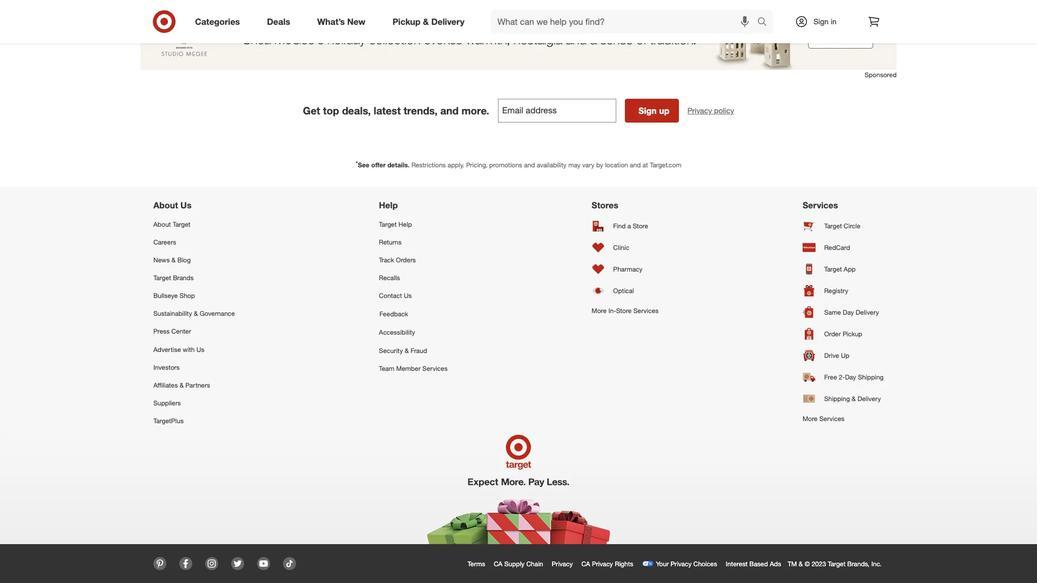 Task type: describe. For each thing, give the bounding box(es) containing it.
same day delivery link
[[803, 302, 884, 323]]

blog
[[177, 256, 191, 264]]

news
[[153, 256, 170, 264]]

What can we help you find? suggestions appear below search field
[[491, 10, 760, 33]]

& for pickup
[[423, 16, 429, 27]]

advertisement region
[[140, 7, 897, 70]]

0 vertical spatial day
[[843, 308, 854, 316]]

services down the shipping & delivery link
[[820, 415, 845, 423]]

pharmacy link
[[592, 258, 659, 280]]

what's
[[317, 16, 345, 27]]

track orders link
[[379, 251, 448, 269]]

& for shipping
[[852, 395, 856, 403]]

terms
[[468, 560, 485, 568]]

sustainability & governance link
[[153, 305, 235, 323]]

pricing,
[[466, 161, 488, 169]]

policy
[[714, 106, 734, 115]]

target.com
[[650, 161, 682, 169]]

track
[[379, 256, 394, 264]]

day inside "link"
[[845, 373, 856, 381]]

redcard link
[[803, 237, 884, 258]]

top
[[323, 104, 339, 117]]

target help link
[[379, 215, 448, 233]]

privacy policy link
[[688, 105, 734, 116]]

more services link
[[803, 410, 884, 428]]

investors
[[153, 363, 180, 371]]

target for target help
[[379, 220, 397, 228]]

1 horizontal spatial and
[[524, 161, 535, 169]]

delivery for pickup & delivery
[[431, 16, 465, 27]]

clinic link
[[592, 237, 659, 258]]

target: expect more. pay less. image
[[367, 430, 670, 545]]

ads
[[770, 560, 781, 568]]

press
[[153, 328, 170, 336]]

chain
[[526, 560, 543, 568]]

* see offer details. restrictions apply. pricing, promotions and availability may vary by location and at target.com
[[356, 160, 682, 169]]

fraud
[[411, 346, 427, 355]]

shipping inside "link"
[[858, 373, 884, 381]]

2-
[[839, 373, 845, 381]]

security & fraud link
[[379, 342, 448, 360]]

track orders
[[379, 256, 416, 264]]

careers
[[153, 238, 176, 246]]

delivery for shipping & delivery
[[858, 395, 881, 403]]

find
[[613, 222, 626, 230]]

inc.
[[872, 560, 882, 568]]

& for affiliates
[[180, 381, 184, 389]]

stores
[[592, 200, 618, 211]]

affiliates
[[153, 381, 178, 389]]

advertise
[[153, 345, 181, 354]]

circle
[[844, 222, 861, 230]]

rights
[[615, 560, 633, 568]]

tm
[[788, 560, 797, 568]]

recalls link
[[379, 269, 448, 287]]

in-
[[609, 307, 616, 315]]

privacy policy
[[688, 106, 734, 115]]

careers link
[[153, 233, 235, 251]]

bullseye shop link
[[153, 287, 235, 305]]

order pickup
[[824, 330, 862, 338]]

free 2-day shipping
[[824, 373, 884, 381]]

store for a
[[633, 222, 648, 230]]

sign in link
[[786, 10, 854, 33]]

sign up
[[639, 105, 670, 116]]

search
[[753, 17, 779, 28]]

about us
[[153, 200, 192, 211]]

more in-store services link
[[592, 302, 659, 320]]

target app link
[[803, 258, 884, 280]]

delivery for same day delivery
[[856, 308, 879, 316]]

us for contact us
[[404, 292, 412, 300]]

availability
[[537, 161, 567, 169]]

contact us link
[[379, 287, 448, 305]]

recalls
[[379, 274, 400, 282]]

press center
[[153, 328, 191, 336]]

interest based ads link
[[724, 558, 788, 571]]

ca supply chain link
[[492, 558, 550, 571]]

contact us
[[379, 292, 412, 300]]

news & blog
[[153, 256, 191, 264]]

center
[[171, 328, 191, 336]]

sign up button
[[625, 99, 679, 123]]

returns link
[[379, 233, 448, 251]]

affiliates & partners link
[[153, 376, 235, 394]]

shipping & delivery link
[[803, 388, 884, 410]]

vary
[[582, 161, 595, 169]]

interest based ads
[[726, 560, 781, 568]]

about target link
[[153, 215, 235, 233]]

press center link
[[153, 323, 235, 341]]

based
[[750, 560, 768, 568]]

& for news
[[172, 256, 176, 264]]

deals
[[267, 16, 290, 27]]

about for about target
[[153, 220, 171, 228]]

new
[[347, 16, 366, 27]]

target right the 2023
[[828, 560, 846, 568]]

sponsored
[[865, 71, 897, 79]]

choices
[[694, 560, 717, 568]]

contact
[[379, 292, 402, 300]]

privacy link
[[550, 558, 579, 571]]

targetplus
[[153, 417, 184, 425]]

location
[[605, 161, 628, 169]]

1 vertical spatial help
[[399, 220, 412, 228]]

0 horizontal spatial and
[[440, 104, 459, 117]]

& for tm
[[799, 560, 803, 568]]

bullseye shop
[[153, 292, 195, 300]]



Task type: vqa. For each thing, say whether or not it's contained in the screenshot.
"Drive"
yes



Task type: locate. For each thing, give the bounding box(es) containing it.
ca inside 'link'
[[494, 560, 503, 568]]

ca
[[494, 560, 503, 568], [582, 560, 590, 568]]

0 vertical spatial pickup
[[393, 16, 421, 27]]

governance
[[200, 310, 235, 318]]

1 horizontal spatial more
[[803, 415, 818, 423]]

and
[[440, 104, 459, 117], [524, 161, 535, 169], [630, 161, 641, 169]]

up
[[841, 352, 850, 360]]

privacy right your
[[671, 560, 692, 568]]

ca left supply
[[494, 560, 503, 568]]

security & fraud
[[379, 346, 427, 355]]

2 about from the top
[[153, 220, 171, 228]]

suppliers link
[[153, 394, 235, 412]]

us for about us
[[180, 200, 192, 211]]

investors link
[[153, 358, 235, 376]]

about target
[[153, 220, 190, 228]]

0 horizontal spatial help
[[379, 200, 398, 211]]

privacy inside your privacy choices link
[[671, 560, 692, 568]]

target for target app
[[824, 265, 842, 273]]

interest
[[726, 560, 748, 568]]

tm & © 2023 target brands, inc.
[[788, 560, 882, 568]]

us
[[180, 200, 192, 211], [404, 292, 412, 300], [197, 345, 205, 354]]

target up returns
[[379, 220, 397, 228]]

privacy right chain
[[552, 560, 573, 568]]

target left app
[[824, 265, 842, 273]]

shop
[[180, 292, 195, 300]]

free 2-day shipping link
[[803, 366, 884, 388]]

0 vertical spatial shipping
[[858, 373, 884, 381]]

partners
[[185, 381, 210, 389]]

same
[[824, 308, 841, 316]]

pharmacy
[[613, 265, 643, 273]]

team member services
[[379, 364, 448, 373]]

privacy inside privacy policy link
[[688, 106, 712, 115]]

team member services link
[[379, 360, 448, 377]]

1 horizontal spatial sign
[[814, 17, 829, 26]]

0 vertical spatial us
[[180, 200, 192, 211]]

privacy inside privacy link
[[552, 560, 573, 568]]

0 horizontal spatial store
[[616, 307, 632, 315]]

& for sustainability
[[194, 310, 198, 318]]

1 horizontal spatial pickup
[[843, 330, 862, 338]]

store right "a"
[[633, 222, 648, 230]]

team
[[379, 364, 395, 373]]

us up about target link
[[180, 200, 192, 211]]

ca right privacy link
[[582, 560, 590, 568]]

0 vertical spatial more
[[592, 307, 607, 315]]

get
[[303, 104, 320, 117]]

accessibility link
[[379, 324, 448, 342]]

offer
[[371, 161, 386, 169]]

1 ca from the left
[[494, 560, 503, 568]]

2 vertical spatial us
[[197, 345, 205, 354]]

target left circle
[[824, 222, 842, 230]]

more in-store services
[[592, 307, 659, 315]]

sign for sign up
[[639, 105, 657, 116]]

2 horizontal spatial and
[[630, 161, 641, 169]]

services down fraud
[[423, 364, 448, 373]]

target down about us
[[173, 220, 190, 228]]

what's new
[[317, 16, 366, 27]]

shipping up more services link
[[824, 395, 850, 403]]

order
[[824, 330, 841, 338]]

us right with
[[197, 345, 205, 354]]

about up about target
[[153, 200, 178, 211]]

returns
[[379, 238, 402, 246]]

more.
[[462, 104, 489, 117]]

what's new link
[[308, 10, 379, 33]]

pickup right order
[[843, 330, 862, 338]]

bullseye
[[153, 292, 178, 300]]

2 horizontal spatial us
[[404, 292, 412, 300]]

privacy left the rights
[[592, 560, 613, 568]]

security
[[379, 346, 403, 355]]

sign left up
[[639, 105, 657, 116]]

0 vertical spatial about
[[153, 200, 178, 211]]

shipping & delivery
[[824, 395, 881, 403]]

1 vertical spatial us
[[404, 292, 412, 300]]

restrictions
[[411, 161, 446, 169]]

your privacy choices
[[656, 560, 717, 568]]

more down the shipping & delivery link
[[803, 415, 818, 423]]

1 vertical spatial more
[[803, 415, 818, 423]]

pickup & delivery link
[[383, 10, 478, 33]]

sign for sign in
[[814, 17, 829, 26]]

search button
[[753, 10, 779, 36]]

0 horizontal spatial more
[[592, 307, 607, 315]]

1 vertical spatial about
[[153, 220, 171, 228]]

registry link
[[803, 280, 884, 302]]

0 horizontal spatial shipping
[[824, 395, 850, 403]]

pickup right new
[[393, 16, 421, 27]]

in
[[831, 17, 837, 26]]

pickup
[[393, 16, 421, 27], [843, 330, 862, 338]]

target down 'news' at the top left of the page
[[153, 274, 171, 282]]

sustainability
[[153, 310, 192, 318]]

privacy left policy on the right of page
[[688, 106, 712, 115]]

1 vertical spatial day
[[845, 373, 856, 381]]

optical link
[[592, 280, 659, 302]]

0 vertical spatial delivery
[[431, 16, 465, 27]]

suppliers
[[153, 399, 181, 407]]

app
[[844, 265, 856, 273]]

target brands link
[[153, 269, 235, 287]]

more for more in-store services
[[592, 307, 607, 315]]

advertise with us link
[[153, 341, 235, 358]]

more left in-
[[592, 307, 607, 315]]

brands,
[[848, 560, 870, 568]]

1 vertical spatial pickup
[[843, 330, 862, 338]]

1 about from the top
[[153, 200, 178, 211]]

©
[[805, 560, 810, 568]]

free
[[824, 373, 837, 381]]

target for target brands
[[153, 274, 171, 282]]

& for security
[[405, 346, 409, 355]]

about up careers
[[153, 220, 171, 228]]

sign left in
[[814, 17, 829, 26]]

target help
[[379, 220, 412, 228]]

target for target circle
[[824, 222, 842, 230]]

sign
[[814, 17, 829, 26], [639, 105, 657, 116]]

privacy inside 'ca privacy rights' link
[[592, 560, 613, 568]]

day right the same
[[843, 308, 854, 316]]

1 vertical spatial sign
[[639, 105, 657, 116]]

1 horizontal spatial shipping
[[858, 373, 884, 381]]

us right contact
[[404, 292, 412, 300]]

0 horizontal spatial ca
[[494, 560, 503, 568]]

at
[[643, 161, 648, 169]]

1 vertical spatial delivery
[[856, 308, 879, 316]]

by
[[596, 161, 603, 169]]

feedback
[[380, 310, 408, 318]]

0 vertical spatial sign
[[814, 17, 829, 26]]

services down optical link
[[634, 307, 659, 315]]

sustainability & governance
[[153, 310, 235, 318]]

services
[[803, 200, 838, 211], [634, 307, 659, 315], [423, 364, 448, 373], [820, 415, 845, 423]]

store for in-
[[616, 307, 632, 315]]

0 horizontal spatial us
[[180, 200, 192, 211]]

and left more.
[[440, 104, 459, 117]]

drive up link
[[803, 345, 884, 366]]

1 horizontal spatial store
[[633, 222, 648, 230]]

ca for ca privacy rights
[[582, 560, 590, 568]]

target brands
[[153, 274, 194, 282]]

help up target help on the top left of page
[[379, 200, 398, 211]]

store down optical link
[[616, 307, 632, 315]]

more for more services
[[803, 415, 818, 423]]

1 horizontal spatial help
[[399, 220, 412, 228]]

advertise with us
[[153, 345, 205, 354]]

1 horizontal spatial us
[[197, 345, 205, 354]]

deals,
[[342, 104, 371, 117]]

shipping up shipping & delivery
[[858, 373, 884, 381]]

deals link
[[258, 10, 304, 33]]

ca for ca supply chain
[[494, 560, 503, 568]]

news & blog link
[[153, 251, 235, 269]]

1 vertical spatial store
[[616, 307, 632, 315]]

sign in
[[814, 17, 837, 26]]

and left at
[[630, 161, 641, 169]]

trends,
[[404, 104, 438, 117]]

sign inside button
[[639, 105, 657, 116]]

help up the returns link on the left of page
[[399, 220, 412, 228]]

and left availability
[[524, 161, 535, 169]]

&
[[423, 16, 429, 27], [172, 256, 176, 264], [194, 310, 198, 318], [405, 346, 409, 355], [180, 381, 184, 389], [852, 395, 856, 403], [799, 560, 803, 568]]

about for about us
[[153, 200, 178, 211]]

0 horizontal spatial pickup
[[393, 16, 421, 27]]

about
[[153, 200, 178, 211], [153, 220, 171, 228]]

2 vertical spatial delivery
[[858, 395, 881, 403]]

redcard
[[824, 244, 850, 252]]

registry
[[824, 287, 848, 295]]

day right free
[[845, 373, 856, 381]]

None text field
[[498, 99, 616, 123]]

details.
[[387, 161, 410, 169]]

2023
[[812, 560, 826, 568]]

terms link
[[466, 558, 492, 571]]

1 horizontal spatial ca
[[582, 560, 590, 568]]

1 vertical spatial shipping
[[824, 395, 850, 403]]

brands
[[173, 274, 194, 282]]

more services
[[803, 415, 845, 423]]

0 horizontal spatial sign
[[639, 105, 657, 116]]

services up target circle
[[803, 200, 838, 211]]

latest
[[374, 104, 401, 117]]

targetplus link
[[153, 412, 235, 430]]

0 vertical spatial store
[[633, 222, 648, 230]]

a
[[628, 222, 631, 230]]

find a store
[[613, 222, 648, 230]]

0 vertical spatial help
[[379, 200, 398, 211]]

2 ca from the left
[[582, 560, 590, 568]]

apply.
[[448, 161, 464, 169]]



